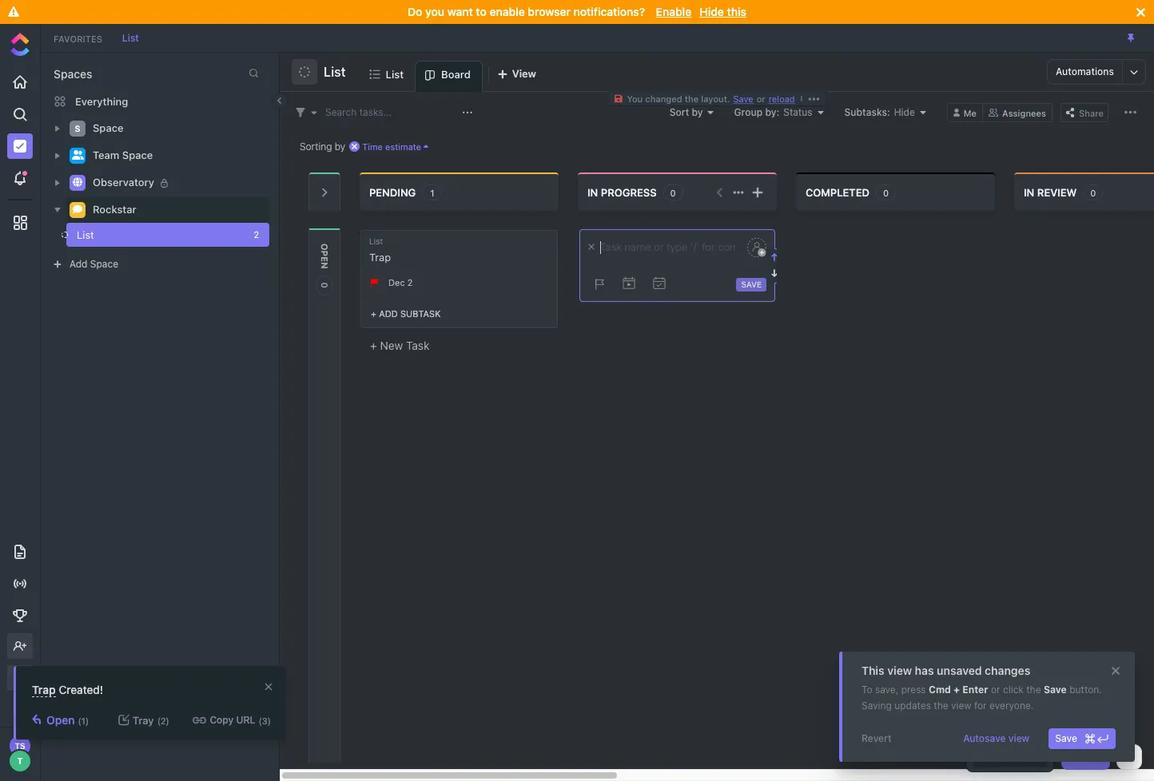 Task type: describe. For each thing, give the bounding box(es) containing it.
notifications?
[[574, 5, 645, 18]]

open (1)
[[46, 714, 89, 728]]

unsaved
[[937, 664, 982, 678]]

created!
[[59, 684, 103, 697]]

sort
[[670, 106, 689, 118]]

time estimate
[[362, 141, 421, 152]]

favorites
[[54, 33, 102, 44]]

save button
[[730, 94, 757, 104]]

has
[[915, 664, 934, 678]]

n
[[320, 262, 330, 269]]

estimate
[[385, 141, 421, 152]]

globe image
[[73, 178, 82, 187]]

cmd
[[929, 684, 951, 696]]

comment image
[[73, 205, 82, 215]]

1
[[430, 187, 435, 198]]

enter
[[963, 684, 989, 696]]

observatory
[[93, 176, 154, 189]]

copy
[[210, 715, 234, 727]]

sort by
[[670, 106, 703, 118]]

save inside this view has unsaved changes to save, press cmd + enter or click the save button. saving updates the view for everyone.
[[1044, 684, 1067, 696]]

this
[[727, 5, 747, 18]]

1 horizontal spatial view
[[951, 700, 972, 712]]

review
[[1038, 186, 1077, 199]]

automations button
[[1048, 60, 1122, 84]]

group by: status
[[734, 106, 813, 118]]

2 vertical spatial list link
[[40, 223, 243, 247]]

space for team space
[[122, 149, 153, 162]]

in for in progress
[[588, 186, 598, 199]]

autosave view
[[963, 733, 1030, 745]]

board link
[[441, 62, 477, 91]]

0 for completed
[[883, 187, 889, 198]]

revert
[[862, 733, 892, 745]]

button.
[[1070, 684, 1102, 696]]

dec 2
[[389, 277, 413, 287]]

tasks...
[[359, 106, 392, 118]]

0 horizontal spatial or
[[757, 94, 766, 104]]

+ inside this view has unsaved changes to save, press cmd + enter or click the save button. saving updates the view for everyone.
[[954, 684, 960, 696]]

share button
[[1061, 103, 1109, 122]]

by for sorting by
[[335, 140, 346, 152]]

assignees button
[[983, 103, 1053, 122]]

enable
[[656, 5, 692, 18]]

Search tasks... text field
[[325, 101, 458, 124]]

open
[[46, 714, 75, 728]]

team space link
[[93, 143, 259, 169]]

group
[[734, 106, 763, 118]]

subtask
[[400, 308, 441, 319]]

sorting by
[[300, 140, 346, 152]]

everything
[[75, 95, 128, 108]]

me
[[964, 108, 977, 118]]

e
[[320, 257, 330, 262]]

(1)
[[78, 716, 89, 726]]

1 horizontal spatial the
[[934, 700, 949, 712]]

sort by button
[[670, 106, 714, 118]]

1 horizontal spatial hide
[[894, 106, 915, 118]]

list right favorites
[[122, 32, 139, 44]]

by:
[[765, 106, 780, 118]]

list trap
[[369, 237, 391, 264]]

layout.
[[701, 94, 730, 104]]

o p e n
[[320, 244, 330, 269]]

list inside list trap
[[369, 237, 383, 246]]

everything link
[[41, 89, 279, 114]]

sorting
[[300, 140, 332, 152]]

1 vertical spatial trap
[[32, 684, 56, 697]]

subtasks: hide
[[845, 106, 915, 118]]

sparkle svg 2 image
[[13, 679, 19, 685]]

rockstar
[[93, 203, 136, 216]]

you
[[425, 5, 445, 18]]

0 vertical spatial space
[[93, 122, 124, 134]]

save,
[[875, 684, 899, 696]]

autosave
[[963, 733, 1006, 745]]

url
[[236, 715, 255, 727]]

board
[[441, 68, 471, 81]]

dec 2 button
[[389, 277, 417, 290]]

this
[[862, 664, 885, 678]]

(2)
[[157, 716, 169, 726]]

team
[[93, 149, 119, 162]]

list up search tasks... text field
[[386, 68, 404, 80]]

save inside button
[[1055, 733, 1078, 745]]

time
[[362, 141, 383, 152]]

0 vertical spatial 2
[[254, 229, 259, 240]]

or inside this view has unsaved changes to save, press cmd + enter or click the save button. saving updates the view for everyone.
[[991, 684, 1001, 696]]



Task type: locate. For each thing, give the bounding box(es) containing it.
ts t
[[15, 742, 25, 767]]

0 vertical spatial +
[[371, 308, 377, 319]]

for
[[975, 700, 987, 712]]

changed
[[645, 94, 682, 104]]

2 vertical spatial view
[[1009, 733, 1030, 745]]

o
[[320, 244, 330, 251]]

status
[[784, 106, 813, 118]]

trap up dec
[[369, 251, 391, 264]]

+ new task
[[370, 339, 430, 352]]

me button
[[947, 103, 983, 122]]

automations
[[1056, 66, 1114, 78]]

by right sort
[[692, 106, 703, 118]]

list link
[[114, 32, 147, 44], [386, 61, 410, 91], [40, 223, 243, 247]]

view
[[888, 664, 912, 678], [951, 700, 972, 712], [1009, 733, 1030, 745]]

1 horizontal spatial task
[[1083, 752, 1104, 764]]

space down rockstar
[[90, 258, 118, 270]]

view button
[[490, 61, 544, 92]]

0 vertical spatial view
[[888, 664, 912, 678]]

0 horizontal spatial task
[[406, 339, 430, 352]]

1 vertical spatial the
[[1027, 684, 1041, 696]]

list link down rockstar
[[40, 223, 243, 247]]

0 right review
[[1091, 187, 1096, 198]]

0 right completed
[[883, 187, 889, 198]]

copy url (3)
[[210, 715, 271, 727]]

hide
[[700, 5, 724, 18], [894, 106, 915, 118]]

space up team
[[93, 122, 124, 134]]

by
[[692, 106, 703, 118], [335, 140, 346, 152]]

hide right subtasks:
[[894, 106, 915, 118]]

view down everyone. at the bottom right of page
[[1009, 733, 1030, 745]]

0 horizontal spatial the
[[685, 94, 699, 104]]

set priority image
[[587, 273, 611, 297]]

spaces
[[54, 67, 92, 81]]

view inside "button"
[[1009, 733, 1030, 745]]

add up new
[[379, 308, 398, 319]]

search
[[325, 106, 357, 118]]

0 right progress in the top of the page
[[670, 187, 676, 198]]

view for autosave
[[1009, 733, 1030, 745]]

0 horizontal spatial add
[[70, 258, 88, 270]]

list down comment "icon"
[[77, 229, 94, 241]]

view settings image
[[1125, 106, 1137, 118]]

saving
[[862, 700, 892, 712]]

user group image
[[72, 151, 84, 160]]

0 horizontal spatial by
[[335, 140, 346, 152]]

1 vertical spatial space
[[122, 149, 153, 162]]

1 horizontal spatial add
[[379, 308, 398, 319]]

0 vertical spatial by
[[692, 106, 703, 118]]

2 inside dropdown button
[[408, 277, 413, 287]]

the up sort by dropdown button
[[685, 94, 699, 104]]

2 horizontal spatial view
[[1009, 733, 1030, 745]]

save button
[[1049, 729, 1116, 750]]

1 vertical spatial +
[[370, 339, 377, 352]]

add down comment "icon"
[[70, 258, 88, 270]]

list up search
[[324, 65, 346, 79]]

view up save,
[[888, 664, 912, 678]]

0 down n
[[320, 283, 330, 289]]

revert button
[[855, 729, 898, 750]]

rockstar link
[[93, 197, 259, 223]]

by for sort by
[[692, 106, 703, 118]]

+ for + add subtask
[[371, 308, 377, 319]]

tray (2)
[[133, 714, 169, 727]]

0 vertical spatial the
[[685, 94, 699, 104]]

0 vertical spatial task
[[406, 339, 430, 352]]

0 vertical spatial trap
[[369, 251, 391, 264]]

1 vertical spatial or
[[991, 684, 1001, 696]]

in left progress in the top of the page
[[588, 186, 598, 199]]

0 horizontal spatial hide
[[700, 5, 724, 18]]

0 for o p e n
[[320, 283, 330, 289]]

completed
[[806, 186, 870, 199]]

space link
[[93, 116, 259, 142]]

1 horizontal spatial 2
[[408, 277, 413, 287]]

1 horizontal spatial by
[[692, 106, 703, 118]]

1 vertical spatial 2
[[408, 277, 413, 287]]

list link right favorites
[[114, 32, 147, 44]]

+ for + new task
[[370, 339, 377, 352]]

0 horizontal spatial view
[[888, 664, 912, 678]]

0 horizontal spatial 2
[[254, 229, 259, 240]]

reload
[[769, 94, 795, 104]]

0 vertical spatial or
[[757, 94, 766, 104]]

2 vertical spatial space
[[90, 258, 118, 270]]

want
[[447, 5, 473, 18]]

search tasks...
[[325, 106, 392, 118]]

in for in review
[[1024, 186, 1035, 199]]

1 in from the left
[[588, 186, 598, 199]]

or left click on the right bottom of page
[[991, 684, 1001, 696]]

team space
[[93, 149, 153, 162]]

list
[[122, 32, 139, 44], [324, 65, 346, 79], [386, 68, 404, 80], [77, 229, 94, 241], [369, 237, 383, 246]]

space up observatory
[[122, 149, 153, 162]]

add space
[[70, 258, 118, 270]]

do
[[408, 5, 422, 18]]

add
[[70, 258, 88, 270], [379, 308, 398, 319]]

in
[[588, 186, 598, 199], [1024, 186, 1035, 199]]

or up by: on the right top of page
[[757, 94, 766, 104]]

2 in from the left
[[1024, 186, 1035, 199]]

list inside button
[[324, 65, 346, 79]]

+ up + new task
[[371, 308, 377, 319]]

to
[[476, 5, 487, 18]]

0 vertical spatial hide
[[700, 5, 724, 18]]

1 vertical spatial add
[[379, 308, 398, 319]]

0 for in progress
[[670, 187, 676, 198]]

1 vertical spatial task
[[1083, 752, 1104, 764]]

set priority element
[[587, 273, 611, 297]]

0 horizontal spatial trap
[[32, 684, 56, 697]]

in left review
[[1024, 186, 1035, 199]]

1 vertical spatial list link
[[386, 61, 410, 91]]

+ right cmd
[[954, 684, 960, 696]]

0 vertical spatial add
[[70, 258, 88, 270]]

you changed the layout. save or reload
[[627, 94, 795, 104]]

by right sorting
[[335, 140, 346, 152]]

2 horizontal spatial the
[[1027, 684, 1041, 696]]

changes
[[985, 664, 1031, 678]]

+ add subtask
[[371, 308, 441, 319]]

1 horizontal spatial in
[[1024, 186, 1035, 199]]

spaces link
[[41, 67, 92, 81]]

view
[[512, 67, 536, 80]]

task right new
[[406, 339, 430, 352]]

new
[[380, 339, 403, 352]]

(3)
[[259, 716, 271, 726]]

t
[[17, 756, 23, 767]]

1 vertical spatial hide
[[894, 106, 915, 118]]

assignees
[[1003, 108, 1047, 118]]

the down cmd
[[934, 700, 949, 712]]

list button
[[317, 54, 346, 90]]

tray
[[133, 714, 154, 727]]

+ left new
[[370, 339, 377, 352]]

1 vertical spatial by
[[335, 140, 346, 152]]

list link up search tasks... text field
[[386, 61, 410, 91]]

to
[[862, 684, 873, 696]]

space for add space
[[90, 258, 118, 270]]

1 horizontal spatial or
[[991, 684, 1001, 696]]

1 vertical spatial view
[[951, 700, 972, 712]]

2 vertical spatial +
[[954, 684, 960, 696]]

p
[[320, 251, 330, 257]]

ts
[[15, 742, 25, 752]]

progress
[[601, 186, 657, 199]]

enable
[[490, 5, 525, 18]]

Task na﻿me or type '/' for commands field
[[588, 241, 740, 255]]

list right o
[[369, 237, 383, 246]]

2 vertical spatial the
[[934, 700, 949, 712]]

this view has unsaved changes to save, press cmd + enter or click the save button. saving updates the view for everyone.
[[862, 664, 1102, 712]]

browser
[[528, 5, 571, 18]]

view left the for on the right bottom of page
[[951, 700, 972, 712]]

dec
[[389, 277, 405, 287]]

view settings element
[[1121, 102, 1141, 122]]

0 horizontal spatial in
[[588, 186, 598, 199]]

subtasks:
[[845, 106, 890, 118]]

1 horizontal spatial trap
[[369, 251, 391, 264]]

everyone.
[[990, 700, 1034, 712]]

hide left this
[[700, 5, 724, 18]]

task down save button
[[1083, 752, 1104, 764]]

updates
[[895, 700, 931, 712]]

autosave view button
[[957, 729, 1036, 750]]

trap right sparkle svg 2 image
[[32, 684, 56, 697]]

you
[[627, 94, 643, 104]]

trap created!
[[32, 684, 103, 697]]

0 for in review
[[1091, 187, 1096, 198]]

the right click on the right bottom of page
[[1027, 684, 1041, 696]]

pending
[[369, 186, 416, 199]]

0 vertical spatial list link
[[114, 32, 147, 44]]

view for this
[[888, 664, 912, 678]]

do you want to enable browser notifications? enable hide this
[[408, 5, 747, 18]]



Task type: vqa. For each thing, say whether or not it's contained in the screenshot.
laptop code "Image"
no



